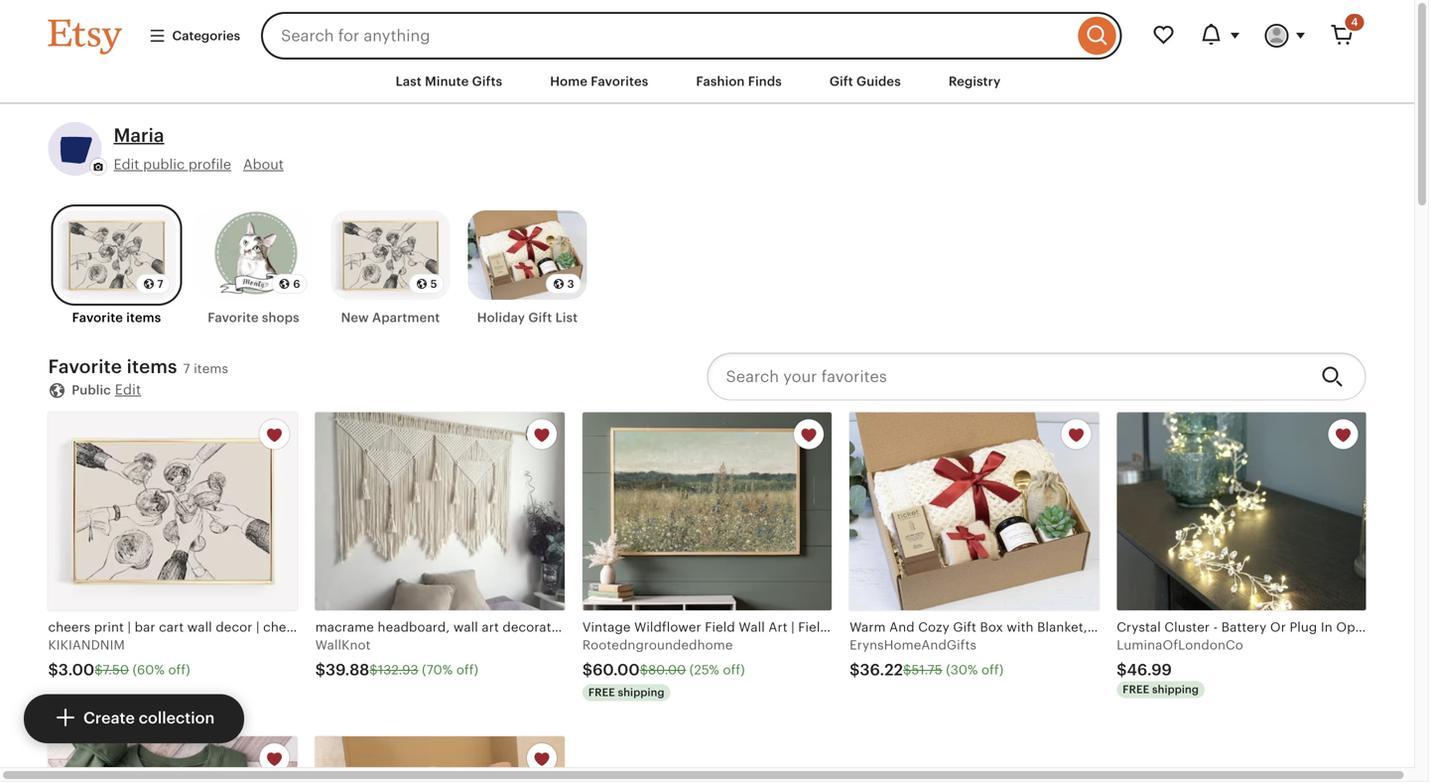 Task type: locate. For each thing, give the bounding box(es) containing it.
off) right (70% on the bottom of page
[[456, 663, 479, 678]]

1 off) from the left
[[168, 663, 190, 678]]

1 vertical spatial gift
[[529, 310, 552, 325]]

0 horizontal spatial free
[[589, 687, 615, 699]]

last
[[396, 74, 422, 89]]

off) right (25%
[[723, 663, 745, 678]]

7.50
[[103, 663, 129, 678]]

0 horizontal spatial 7
[[157, 278, 163, 290]]

favorite up favorite items 7 items
[[72, 310, 123, 325]]

36.22
[[860, 661, 903, 679]]

kikiandnim
[[48, 638, 125, 653]]

shipping down 46.99 on the bottom right of page
[[1152, 684, 1199, 696]]

0 horizontal spatial gift
[[529, 310, 552, 325]]

None search field
[[261, 12, 1122, 60]]

Search your favorites text field
[[707, 353, 1306, 400]]

-
[[1214, 620, 1218, 635]]

free down 60.00
[[589, 687, 615, 699]]

favorite shops
[[208, 310, 300, 325]]

gift left guides
[[830, 74, 853, 89]]

operated
[[1336, 620, 1396, 635]]

fashion finds link
[[681, 64, 797, 99]]

off) inside "rootedngroundedhome $ 60.00 $ 80.00 (25% off) free shipping"
[[723, 663, 745, 678]]

0 vertical spatial edit
[[114, 156, 139, 172]]

items down favorite shops
[[194, 361, 228, 376]]

wallknot $ 39.88 $ 132.93 (70% off)
[[315, 638, 479, 679]]

categories button
[[134, 18, 255, 54]]

off) right (60%
[[168, 663, 190, 678]]

favorite up "public"
[[48, 356, 122, 377]]

free
[[1123, 684, 1150, 696], [589, 687, 615, 699]]

3
[[567, 278, 574, 290]]

0 vertical spatial gift
[[830, 74, 853, 89]]

shops
[[262, 310, 300, 325]]

gift left 'list'
[[529, 310, 552, 325]]

1 horizontal spatial shipping
[[1152, 684, 1199, 696]]

favorite left shops
[[208, 310, 259, 325]]

gift guides link
[[815, 64, 916, 99]]

edit public profile link
[[114, 155, 231, 174]]

edit
[[114, 156, 139, 172], [115, 381, 141, 397]]

favorite
[[72, 310, 123, 325], [208, 310, 259, 325], [48, 356, 122, 377]]

finds
[[748, 74, 782, 89]]

cheers print | bar cart wall decor | cheers sign | cheers printable wall art | bar cart accessories | bar cart art | digital download image
[[48, 412, 297, 610]]

off) right (30%
[[982, 663, 1004, 678]]

cluster
[[1165, 620, 1210, 635]]

crystal cluster - battery or plug in operated fairy light string image
[[1117, 412, 1366, 610]]

edit down maria button
[[114, 156, 139, 172]]

3 off) from the left
[[723, 663, 745, 678]]

off)
[[168, 663, 190, 678], [456, 663, 479, 678], [723, 663, 745, 678], [982, 663, 1004, 678]]

(25%
[[690, 663, 720, 678]]

public
[[72, 382, 111, 397]]

registry
[[949, 74, 1001, 89]]

edit public profile
[[114, 156, 231, 172]]

christmas gift box with bottle | corporate gift set |  fall care package | hygge gift box with blanket | personalized gift image
[[315, 736, 565, 782]]

fashion finds
[[696, 74, 782, 89]]

$
[[48, 661, 58, 679], [315, 661, 326, 679], [583, 661, 593, 679], [850, 661, 860, 679], [1117, 661, 1127, 679], [95, 663, 103, 678], [370, 663, 378, 678], [640, 663, 648, 678], [903, 663, 912, 678]]

in
[[1321, 620, 1333, 635]]

1 horizontal spatial gift
[[830, 74, 853, 89]]

shipping inside "rootedngroundedhome $ 60.00 $ 80.00 (25% off) free shipping"
[[618, 687, 665, 699]]

shipping
[[1152, 684, 1199, 696], [618, 687, 665, 699]]

off) inside erynshomeandgifts $ 36.22 $ 51.75 (30% off)
[[982, 663, 1004, 678]]

favorites
[[591, 74, 649, 89]]

gift inside "link"
[[830, 74, 853, 89]]

battery
[[1222, 620, 1267, 635]]

1 vertical spatial 7
[[183, 361, 190, 376]]

about button
[[243, 155, 284, 174]]

items
[[126, 310, 161, 325], [127, 356, 177, 377], [194, 361, 228, 376]]

crystal
[[1117, 620, 1161, 635]]

home favorites
[[550, 74, 649, 89]]

items up favorite items 7 items
[[126, 310, 161, 325]]

1 vertical spatial edit
[[115, 381, 141, 397]]

80.00
[[648, 663, 686, 678]]

home favorites link
[[535, 64, 663, 99]]

2 off) from the left
[[456, 663, 479, 678]]

maria button
[[114, 122, 164, 149]]

0 horizontal spatial shipping
[[618, 687, 665, 699]]

1 horizontal spatial 7
[[183, 361, 190, 376]]

off) for 39.88
[[456, 663, 479, 678]]

off) inside wallknot $ 39.88 $ 132.93 (70% off)
[[456, 663, 479, 678]]

4 off) from the left
[[982, 663, 1004, 678]]

create collection
[[83, 709, 215, 727]]

1 horizontal spatial free
[[1123, 684, 1150, 696]]

edit down favorite items 7 items
[[115, 381, 141, 397]]

create
[[83, 709, 135, 727]]

gift
[[830, 74, 853, 89], [529, 310, 552, 325]]

items for favorite items
[[126, 310, 161, 325]]

7
[[157, 278, 163, 290], [183, 361, 190, 376]]

favorite items 7 items
[[48, 356, 228, 377]]

holiday
[[477, 310, 525, 325]]

guides
[[857, 74, 901, 89]]

items up the edit button
[[127, 356, 177, 377]]

menu bar
[[12, 60, 1402, 104]]

last minute gifts
[[396, 74, 502, 89]]

vintage wildflower field wall art | field of flowers art | botanical wildflower art | 167 image
[[583, 412, 832, 610]]

132.93
[[378, 663, 418, 678]]

items inside favorite items 7 items
[[194, 361, 228, 376]]

none search field inside categories banner
[[261, 12, 1122, 60]]

favorite for favorite items
[[72, 310, 123, 325]]

off) for 3.00
[[168, 663, 190, 678]]

free inside "rootedngroundedhome $ 60.00 $ 80.00 (25% off) free shipping"
[[589, 687, 615, 699]]

off) inside the kikiandnim $ 3.00 $ 7.50 (60% off)
[[168, 663, 190, 678]]

free down 46.99 on the bottom right of page
[[1123, 684, 1150, 696]]

shipping down 60.00
[[618, 687, 665, 699]]



Task type: describe. For each thing, give the bounding box(es) containing it.
about
[[243, 156, 284, 172]]

51.75
[[912, 663, 943, 678]]

gift guides
[[830, 74, 901, 89]]

off) for 36.22
[[982, 663, 1004, 678]]

warm and cozy gift box with blanket, employee appreciation gift, fall care package, hygge gift box, personalized gift, handmade gifts image
[[850, 412, 1099, 610]]

kikiandnim $ 3.00 $ 7.50 (60% off)
[[48, 638, 190, 679]]

holiday gift list
[[477, 310, 578, 325]]

free inside crystal cluster - battery or plug in operated fairy luminaoflondonco $ 46.99 free shipping
[[1123, 684, 1150, 696]]

collection
[[139, 709, 215, 727]]

categories
[[172, 28, 240, 43]]

macrame headboard, wall art decoration, large wall hanging, bohemian home decor tapestry, image
[[315, 412, 565, 610]]

3.00
[[58, 661, 95, 679]]

4 link
[[1319, 12, 1366, 60]]

new
[[341, 310, 369, 325]]

(70%
[[422, 663, 453, 678]]

or
[[1270, 620, 1286, 635]]

list
[[555, 310, 578, 325]]

menu bar containing last minute gifts
[[12, 60, 1402, 104]]

(30%
[[946, 663, 978, 678]]

home
[[550, 74, 588, 89]]

6
[[293, 278, 300, 290]]

favorite items
[[72, 310, 161, 325]]

erynshomeandgifts $ 36.22 $ 51.75 (30% off)
[[850, 638, 1004, 679]]

profile
[[188, 156, 231, 172]]

fashion
[[696, 74, 745, 89]]

Search for anything text field
[[261, 12, 1074, 60]]

favorite for favorite shops
[[208, 310, 259, 325]]

4
[[1351, 16, 1358, 28]]

new apartment
[[341, 310, 440, 325]]

erynshomeandgifts
[[850, 638, 977, 653]]

last minute gifts link
[[381, 64, 517, 99]]

edit for edit
[[115, 381, 141, 397]]

46.99
[[1127, 661, 1172, 679]]

rootedngroundedhome $ 60.00 $ 80.00 (25% off) free shipping
[[583, 638, 745, 699]]

registry link
[[934, 64, 1016, 99]]

crystal cluster - battery or plug in operated fairy luminaoflondonco $ 46.99 free shipping
[[1117, 620, 1429, 696]]

wallknot
[[315, 638, 371, 653]]

public
[[143, 156, 185, 172]]

items for favorite items 7 items
[[127, 356, 177, 377]]

maria
[[114, 125, 164, 146]]

edit button
[[115, 380, 141, 399]]

categories banner
[[12, 0, 1402, 60]]

rootedngroundedhome
[[583, 638, 733, 653]]

apartment
[[372, 310, 440, 325]]

0 vertical spatial 7
[[157, 278, 163, 290]]

fairy
[[1400, 620, 1429, 635]]

(60%
[[133, 663, 165, 678]]

60.00
[[593, 661, 640, 679]]

plug
[[1290, 620, 1318, 635]]

create collection button
[[24, 695, 244, 743]]

39.88
[[326, 661, 370, 679]]

5
[[431, 278, 437, 290]]

$ inside crystal cluster - battery or plug in operated fairy luminaoflondonco $ 46.99 free shipping
[[1117, 661, 1127, 679]]

favorite for favorite items 7 items
[[48, 356, 122, 377]]

shipping inside crystal cluster - battery or plug in operated fairy luminaoflondonco $ 46.99 free shipping
[[1152, 684, 1199, 696]]

minute
[[425, 74, 469, 89]]

edit for edit public profile
[[114, 156, 139, 172]]

gifts
[[472, 74, 502, 89]]

luminaoflondonco
[[1117, 638, 1244, 653]]

7 inside favorite items 7 items
[[183, 361, 190, 376]]



Task type: vqa. For each thing, say whether or not it's contained in the screenshot.


